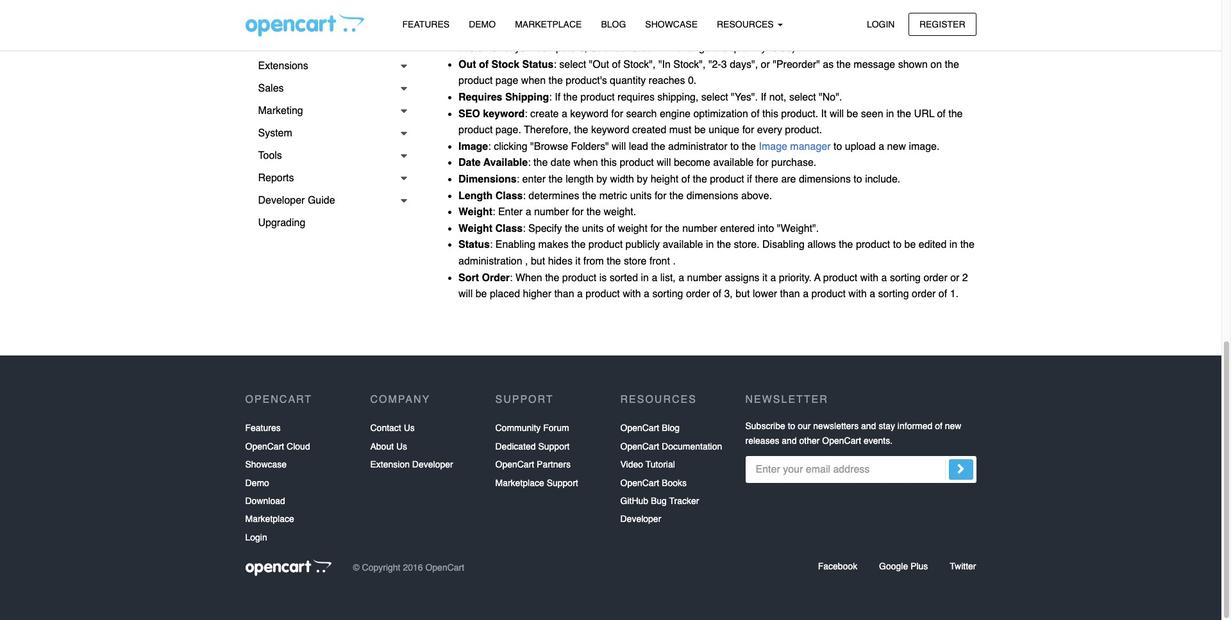 Task type: describe. For each thing, give the bounding box(es) containing it.
it
[[821, 108, 827, 120]]

product left if
[[710, 174, 744, 185]]

1 vertical spatial product.
[[785, 125, 822, 136]]

sort
[[458, 272, 479, 284]]

developer guide
[[258, 195, 335, 206]]

the down product's
[[563, 92, 578, 103]]

product down lead
[[620, 157, 654, 169]]

bug
[[651, 496, 667, 507]]

opencart blog
[[620, 423, 680, 434]]

if inside : "yes" will subtract stock from the quantity of the product (ex: if there are 100 computers, and a customer buys 2 computers, subtract stock will change the quantity to 98).
[[813, 26, 818, 38]]

search
[[626, 108, 657, 120]]

there inside "image : clicking "browse folders" will lead the administrator to the image manager to upload a new image. date available : the date when this product will become available for purchase. dimensions : enter the length by width by height of the product if there are dimensions to include. length class : determines the metric units for the dimensions above. weight : enter a number for the weight. weight class : specify the units of weight for the number entered into "weight"."
[[755, 174, 778, 185]]

marketplace for marketplace support
[[495, 478, 544, 488]]

therefore,
[[524, 125, 571, 136]]

: up enter in the left of the page
[[528, 157, 531, 169]]

shopping
[[931, 0, 974, 5]]

features link for demo
[[393, 13, 459, 36]]

1 horizontal spatial if
[[761, 92, 766, 103]]

1 horizontal spatial select
[[701, 92, 728, 103]]

0 horizontal spatial and
[[782, 436, 797, 446]]

will right "yes"
[[563, 26, 578, 38]]

product right a on the right top of page
[[823, 272, 857, 284]]

about
[[370, 442, 394, 452]]

makes
[[538, 239, 569, 251]]

the left product's
[[549, 75, 563, 87]]

for down determines
[[572, 207, 584, 218]]

entered
[[720, 223, 755, 235]]

reach
[[779, 0, 805, 5]]

1 by from the left
[[596, 174, 607, 185]]

available inside : enabling makes the product publicly available in the store. disabling allows the product to be edited in the administration , but hides it from the store front .
[[663, 239, 703, 251]]

product left is
[[562, 272, 596, 284]]

are inside : "yes" will subtract stock from the quantity of the product (ex: if there are 100 computers, and a customer buys 2 computers, subtract stock will change the quantity to 98).
[[847, 26, 862, 38]]

a inside ': the minimum amount of product a customer must reach to add that product to their shopping cart.'
[[701, 0, 707, 5]]

image manager link
[[759, 141, 831, 152]]

of down "yes".
[[751, 108, 760, 120]]

order left 3,
[[686, 289, 710, 300]]

support for dedicated
[[538, 442, 570, 452]]

.
[[673, 256, 676, 267]]

opencart image
[[245, 560, 331, 577]]

be up administrator
[[694, 125, 706, 136]]

google plus link
[[879, 562, 928, 572]]

marketplace for topmost marketplace link
[[515, 19, 582, 29]]

the up makes
[[565, 223, 579, 235]]

extension
[[370, 460, 410, 470]]

opencart books link
[[620, 474, 687, 492]]

0 vertical spatial quantity
[[687, 26, 723, 38]]

publicly
[[626, 239, 660, 251]]

of inside : select "out of stock", "in stock", "2-3 days", or "preorder" as the message shown on the product page when the product's quantity reaches 0.
[[612, 59, 621, 70]]

opencart books
[[620, 478, 687, 488]]

1 horizontal spatial resources
[[717, 19, 776, 29]]

: left enter in the left of the page
[[517, 174, 519, 185]]

for left purchase. at the right top of the page
[[757, 157, 769, 169]]

as
[[823, 59, 834, 70]]

product up change
[[664, 0, 698, 5]]

0 vertical spatial dimensions
[[799, 174, 851, 185]]

unique
[[709, 125, 739, 136]]

1 vertical spatial dimensions
[[687, 190, 738, 202]]

the right as
[[837, 59, 851, 70]]

0 horizontal spatial status
[[458, 239, 490, 251]]

date
[[458, 157, 481, 169]]

: left clicking
[[488, 141, 491, 152]]

subscribe
[[745, 422, 785, 432]]

be inside : enabling makes the product publicly available in the store. disabling allows the product to be edited in the administration , but hides it from the store front .
[[904, 239, 916, 251]]

the right edited
[[960, 239, 975, 251]]

shipping
[[505, 92, 549, 103]]

store
[[624, 256, 647, 267]]

plus
[[911, 562, 928, 572]]

community forum
[[495, 423, 569, 434]]

available inside "image : clicking "browse folders" will lead the administrator to the image manager to upload a new image. date available : the date when this product will become available for purchase. dimensions : enter the length by width by height of the product if there are dimensions to include. length class : determines the metric units for the dimensions above. weight : enter a number for the weight. weight class : specify the units of weight for the number entered into "weight"."
[[713, 157, 754, 169]]

: up create
[[549, 92, 552, 103]]

sorting down list,
[[652, 289, 683, 300]]

2 by from the left
[[637, 174, 648, 185]]

information link
[[246, 29, 414, 52]]

clicking
[[494, 141, 527, 152]]

events.
[[864, 436, 893, 446]]

will up the "in on the top of the page
[[660, 42, 674, 54]]

the up hides
[[571, 239, 586, 251]]

product right that
[[859, 0, 894, 5]]

the right on
[[945, 59, 959, 70]]

will inside : create a keyword for search engine optimization of this product. it will be seen in the url of the product page. therefore, the keyword created must be unique for every product.
[[830, 108, 844, 120]]

reviews link
[[246, 7, 414, 29]]

blog inside opencart blog link
[[662, 423, 680, 434]]

facebook
[[818, 562, 857, 572]]

if
[[747, 174, 752, 185]]

create
[[530, 108, 559, 120]]

features for demo
[[402, 19, 450, 29]]

google plus
[[879, 562, 928, 572]]

sales link
[[245, 78, 414, 100]]

: inside : enabling makes the product publicly available in the store. disabling allows the product to be edited in the administration , but hides it from the store front .
[[490, 239, 493, 251]]

newsletters
[[813, 422, 859, 432]]

extensions link
[[245, 55, 414, 78]]

: inside : create a keyword for search engine optimization of this product. it will be seen in the url of the product page. therefore, the keyword created must be unique for every product.
[[525, 108, 527, 120]]

when inside "image : clicking "browse folders" will lead the administrator to the image manager to upload a new image. date available : the date when this product will become available for purchase. dimensions : enter the length by width by height of the product if there are dimensions to include. length class : determines the metric units for the dimensions above. weight : enter a number for the weight. weight class : specify the units of weight for the number entered into "weight"."
[[574, 157, 598, 169]]

the right url
[[949, 108, 963, 120]]

sort order
[[458, 272, 510, 284]]

2 horizontal spatial select
[[789, 92, 816, 103]]

above.
[[741, 190, 772, 202]]

0 vertical spatial number
[[534, 207, 569, 218]]

image : clicking "browse folders" will lead the administrator to the image manager to upload a new image. date available : the date when this product will become available for purchase. dimensions : enter the length by width by height of the product if there are dimensions to include. length class : determines the metric units for the dimensions above. weight : enter a number for the weight. weight class : specify the units of weight for the number entered into "weight".
[[458, 141, 940, 235]]

shipping,
[[657, 92, 699, 103]]

1 horizontal spatial computers,
[[885, 26, 936, 38]]

it inside : enabling makes the product publicly available in the store. disabling allows the product to be edited in the administration , but hides it from the store front .
[[575, 256, 581, 267]]

the down height at the top of the page
[[669, 190, 684, 202]]

product right allows on the top
[[856, 239, 890, 251]]

(ex:
[[792, 26, 810, 38]]

will left lead
[[612, 141, 626, 152]]

1 horizontal spatial units
[[630, 190, 652, 202]]

the inside ': when the product is sorted in a list, a number assigns it a priority. a product with a sorting order or 2 will be placed higher than a product with a sorting order of 3, but lower than a product with a sorting order of 1.'
[[545, 272, 559, 284]]

for up publicly
[[650, 223, 662, 235]]

enter
[[498, 207, 523, 218]]

the up enter in the left of the page
[[534, 157, 548, 169]]

to left their
[[896, 0, 905, 5]]

2 vertical spatial stock
[[492, 59, 519, 70]]

reports link
[[245, 167, 414, 190]]

releases
[[745, 436, 779, 446]]

the up folders" at the left top of the page
[[574, 125, 588, 136]]

1 image from the left
[[458, 141, 488, 152]]

the down become on the top of the page
[[693, 174, 707, 185]]

"2-
[[709, 59, 721, 70]]

will up height at the top of the page
[[657, 157, 671, 169]]

opencart inside "subscribe to our newsletters and stay informed of new releases and other opencart events."
[[822, 436, 861, 446]]

1 vertical spatial and
[[861, 422, 876, 432]]

1 vertical spatial showcase link
[[245, 456, 287, 474]]

to down unique
[[730, 141, 739, 152]]

facebook link
[[818, 562, 857, 572]]

: when the product is sorted in a list, a number assigns it a priority. a product with a sorting order or 2 will be placed higher than a product with a sorting order of 3, but lower than a product with a sorting order of 1.
[[458, 272, 968, 300]]

: inside ': when the product is sorted in a list, a number assigns it a priority. a product with a sorting order or 2 will be placed higher than a product with a sorting order of 3, but lower than a product with a sorting order of 1.'
[[510, 272, 513, 284]]

buys
[[504, 42, 525, 54]]

of down become on the top of the page
[[681, 174, 690, 185]]

dedicated
[[495, 442, 536, 452]]

edited
[[919, 239, 947, 251]]

product inside : select "out of stock", "in stock", "2-3 days", or "preorder" as the message shown on the product page when the product's quantity reaches 0.
[[458, 75, 493, 87]]

our
[[798, 422, 811, 432]]

opencart partners
[[495, 460, 571, 470]]

1 vertical spatial number
[[682, 223, 717, 235]]

be inside ': when the product is sorted in a list, a number assigns it a priority. a product with a sorting order or 2 will be placed higher than a product with a sorting order of 3, but lower than a product with a sorting order of 1.'
[[476, 289, 487, 300]]

lower
[[753, 289, 777, 300]]

1 stock", from the left
[[623, 59, 656, 70]]

: inside : select "out of stock", "in stock", "2-3 days", or "preorder" as the message shown on the product page when the product's quantity reaches 0.
[[554, 59, 557, 70]]

register link
[[909, 13, 976, 36]]

dedicated support link
[[495, 438, 570, 456]]

created
[[632, 125, 666, 136]]

disabling
[[762, 239, 805, 251]]

us for contact us
[[404, 423, 415, 434]]

the up if
[[742, 141, 756, 152]]

message
[[854, 59, 895, 70]]

be left seen
[[847, 108, 858, 120]]

the left url
[[897, 108, 911, 120]]

0 vertical spatial stock
[[503, 26, 531, 38]]

us for about us
[[396, 442, 407, 452]]

product down weight
[[589, 239, 623, 251]]

in right edited
[[950, 239, 958, 251]]

but inside : enabling makes the product publicly available in the store. disabling allows the product to be edited in the administration , but hides it from the store front .
[[531, 256, 545, 267]]

to left upload
[[834, 141, 842, 152]]

reviews
[[259, 13, 293, 23]]

height
[[651, 174, 679, 185]]

the up change
[[670, 26, 684, 38]]

opencart for opencart
[[245, 394, 312, 406]]

community forum link
[[495, 420, 569, 438]]

opencart right the 2016
[[425, 563, 464, 573]]

seo
[[458, 108, 480, 120]]

1 vertical spatial computers,
[[537, 42, 587, 54]]

twitter link
[[950, 562, 976, 572]]

this inside : create a keyword for search engine optimization of this product. it will be seen in the url of the product page. therefore, the keyword created must be unique for every product.
[[762, 108, 778, 120]]

0 vertical spatial login link
[[856, 13, 906, 36]]

sorting left "1."
[[878, 289, 909, 300]]

requires
[[458, 92, 502, 103]]

1 vertical spatial demo link
[[245, 474, 269, 492]]

on
[[931, 59, 942, 70]]

guide
[[308, 195, 335, 206]]

contact
[[370, 423, 401, 434]]

add
[[819, 0, 837, 5]]

optimization
[[693, 108, 748, 120]]

sorting down edited
[[890, 272, 921, 284]]

change
[[677, 42, 711, 54]]

and inside : "yes" will subtract stock from the quantity of the product (ex: if there are 100 computers, and a customer buys 2 computers, subtract stock will change the quantity to 98).
[[939, 26, 956, 38]]

there inside : "yes" will subtract stock from the quantity of the product (ex: if there are 100 computers, and a customer buys 2 computers, subtract stock will change the quantity to 98).
[[821, 26, 845, 38]]

upgrading
[[258, 217, 305, 229]]

dimensions
[[458, 174, 517, 185]]

extension developer link
[[370, 456, 453, 474]]

for down height at the top of the page
[[655, 190, 667, 202]]

: up enabling on the top left of page
[[523, 223, 526, 235]]

opencart - open source shopping cart solution image
[[245, 13, 364, 37]]

0 horizontal spatial login
[[245, 533, 267, 543]]

video tutorial link
[[620, 456, 675, 474]]

showcase for right "showcase" link
[[645, 19, 698, 29]]

product down product's
[[580, 92, 615, 103]]

to inside : enabling makes the product publicly available in the store. disabling allows the product to be edited in the administration , but hides it from the store front .
[[893, 239, 902, 251]]

blog inside blog 'link'
[[601, 19, 626, 29]]

but inside ': when the product is sorted in a list, a number assigns it a priority. a product with a sorting order or 2 will be placed higher than a product with a sorting order of 3, but lower than a product with a sorting order of 1.'
[[736, 289, 750, 300]]

0 vertical spatial support
[[495, 394, 554, 406]]

github
[[620, 496, 648, 507]]

metric
[[599, 190, 627, 202]]

length
[[458, 190, 493, 202]]

"no".
[[819, 92, 842, 103]]

or inside ': when the product is sorted in a list, a number assigns it a priority. a product with a sorting order or 2 will be placed higher than a product with a sorting order of 3, but lower than a product with a sorting order of 1.'
[[950, 272, 960, 284]]

or inside : select "out of stock", "in stock", "2-3 days", or "preorder" as the message shown on the product page when the product's quantity reaches 0.
[[761, 59, 770, 70]]

marketplace for the bottommost marketplace link
[[245, 514, 294, 525]]

customer inside ': the minimum amount of product a customer must reach to add that product to their shopping cart.'
[[709, 0, 752, 5]]

to inside : "yes" will subtract stock from the quantity of the product (ex: if there are 100 computers, and a customer buys 2 computers, subtract stock will change the quantity to 98).
[[769, 42, 778, 54]]

upgrading link
[[245, 212, 414, 235]]



Task type: locate. For each thing, give the bounding box(es) containing it.
demo up out
[[469, 19, 496, 29]]

login up message
[[867, 19, 895, 29]]

be down sort order
[[476, 289, 487, 300]]

1 horizontal spatial it
[[762, 272, 768, 284]]

not,
[[769, 92, 786, 103]]

1 horizontal spatial this
[[762, 108, 778, 120]]

0 vertical spatial marketplace
[[515, 19, 582, 29]]

1 class from the top
[[496, 190, 523, 202]]

amount
[[615, 0, 649, 5]]

1 horizontal spatial by
[[637, 174, 648, 185]]

features link up out
[[393, 13, 459, 36]]

features link
[[393, 13, 459, 36], [245, 420, 281, 438]]

available
[[483, 157, 528, 169]]

0 horizontal spatial subtract
[[458, 26, 500, 38]]

available up if
[[713, 157, 754, 169]]

1 horizontal spatial demo
[[469, 19, 496, 29]]

documentation
[[662, 442, 722, 452]]

lead
[[629, 141, 648, 152]]

opencart inside opencart blog link
[[620, 423, 659, 434]]

higher
[[523, 289, 551, 300]]

1 vertical spatial class
[[495, 223, 523, 235]]

opencart for opencart documentation
[[620, 442, 659, 452]]

the up '3' on the right top of page
[[713, 42, 728, 54]]

0 vertical spatial new
[[887, 141, 906, 152]]

folders"
[[571, 141, 609, 152]]

is
[[599, 272, 607, 284]]

0 horizontal spatial units
[[582, 223, 604, 235]]

opencart documentation link
[[620, 438, 722, 456]]

demo link
[[459, 13, 505, 36], [245, 474, 269, 492]]

engine
[[660, 108, 691, 120]]

select inside : select "out of stock", "in stock", "2-3 days", or "preorder" as the message shown on the product page when the product's quantity reaches 0.
[[559, 59, 586, 70]]

marketplace inside marketplace support link
[[495, 478, 544, 488]]

0 horizontal spatial demo
[[245, 478, 269, 488]]

1 vertical spatial from
[[583, 256, 604, 267]]

2 vertical spatial and
[[782, 436, 797, 446]]

subtract inside : "yes" will subtract stock from the quantity of the product (ex: if there are 100 computers, and a customer buys 2 computers, subtract stock will change the quantity to 98).
[[590, 42, 628, 54]]

new inside "image : clicking "browse folders" will lead the administrator to the image manager to upload a new image. date available : the date when this product will become available for purchase. dimensions : enter the length by width by height of the product if there are dimensions to include. length class : determines the metric units for the dimensions above. weight : enter a number for the weight. weight class : specify the units of weight for the number entered into "weight"."
[[887, 141, 906, 152]]

0 horizontal spatial features link
[[245, 420, 281, 438]]

:
[[548, 0, 551, 5], [531, 26, 534, 38], [554, 59, 557, 70], [549, 92, 552, 103], [525, 108, 527, 120], [488, 141, 491, 152], [528, 157, 531, 169], [517, 174, 519, 185], [523, 190, 526, 202], [493, 207, 495, 218], [523, 223, 526, 235], [490, 239, 493, 251], [510, 272, 513, 284]]

2 horizontal spatial developer
[[620, 514, 661, 525]]

1 horizontal spatial login
[[867, 19, 895, 29]]

1 vertical spatial marketplace
[[495, 478, 544, 488]]

the up sorted
[[607, 256, 621, 267]]

1 vertical spatial there
[[755, 174, 778, 185]]

1 horizontal spatial blog
[[662, 423, 680, 434]]

2 vertical spatial marketplace
[[245, 514, 294, 525]]

stock
[[620, 26, 644, 38]]

will right it
[[830, 108, 844, 120]]

2016
[[403, 563, 423, 573]]

product
[[664, 0, 698, 5], [859, 0, 894, 5], [754, 26, 789, 38], [458, 75, 493, 87], [580, 92, 615, 103], [458, 125, 493, 136], [620, 157, 654, 169], [710, 174, 744, 185], [589, 239, 623, 251], [856, 239, 890, 251], [562, 272, 596, 284], [823, 272, 857, 284], [586, 289, 620, 300], [812, 289, 846, 300]]

showcase link up change
[[636, 13, 707, 36]]

1 horizontal spatial showcase
[[645, 19, 698, 29]]

98).
[[781, 42, 798, 54]]

features left 'cart.'
[[402, 19, 450, 29]]

administration
[[458, 256, 522, 267]]

will
[[563, 26, 578, 38], [660, 42, 674, 54], [830, 108, 844, 120], [612, 141, 626, 152], [657, 157, 671, 169], [458, 289, 473, 300]]

twitter
[[950, 562, 976, 572]]

0 vertical spatial features
[[402, 19, 450, 29]]

select up product's
[[559, 59, 586, 70]]

dimensions down purchase. at the right top of the page
[[799, 174, 851, 185]]

1 vertical spatial weight
[[458, 223, 493, 235]]

product's
[[566, 75, 607, 87]]

for left search
[[611, 108, 623, 120]]

there right if
[[755, 174, 778, 185]]

order down edited
[[924, 272, 948, 284]]

to left include.
[[854, 174, 862, 185]]

about us
[[370, 442, 407, 452]]

1 horizontal spatial there
[[821, 26, 845, 38]]

login link
[[856, 13, 906, 36], [245, 529, 267, 547]]

when
[[521, 75, 546, 87], [574, 157, 598, 169]]

new inside "subscribe to our newsletters and stay informed of new releases and other opencart events."
[[945, 422, 962, 432]]

2 vertical spatial developer
[[620, 514, 661, 525]]

subtract down 'cart.'
[[458, 26, 500, 38]]

must inside ': the minimum amount of product a customer must reach to add that product to their shopping cart.'
[[754, 0, 777, 5]]

the up determines
[[549, 174, 563, 185]]

showcase link down opencart cloud
[[245, 456, 287, 474]]

stock
[[503, 26, 531, 38], [631, 42, 657, 54], [492, 59, 519, 70]]

from inside : enabling makes the product publicly available in the store. disabling allows the product to be edited in the administration , but hides it from the store front .
[[583, 256, 604, 267]]

product.
[[781, 108, 818, 120], [785, 125, 822, 136]]

product down a on the right top of page
[[812, 289, 846, 300]]

quantity
[[687, 26, 723, 38], [730, 42, 766, 54], [610, 75, 646, 87]]

1 vertical spatial resources
[[620, 394, 697, 406]]

select right the not,
[[789, 92, 816, 103]]

cloud
[[287, 442, 310, 452]]

2 vertical spatial support
[[547, 478, 578, 488]]

copyright
[[362, 563, 400, 573]]

that
[[839, 0, 856, 5]]

demo for the bottom demo link
[[245, 478, 269, 488]]

0 horizontal spatial new
[[887, 141, 906, 152]]

0 horizontal spatial if
[[555, 92, 561, 103]]

quantity inside : select "out of stock", "in stock", "2-3 days", or "preorder" as the message shown on the product page when the product's quantity reaches 0.
[[610, 75, 646, 87]]

contact us link
[[370, 420, 415, 438]]

: down enter in the left of the page
[[523, 190, 526, 202]]

0 vertical spatial features link
[[393, 13, 459, 36]]

if
[[813, 26, 818, 38], [555, 92, 561, 103], [761, 92, 766, 103]]

marketplace
[[515, 19, 582, 29], [495, 478, 544, 488], [245, 514, 294, 525]]

2 vertical spatial number
[[687, 272, 722, 284]]

to inside "subscribe to our newsletters and stay informed of new releases and other opencart events."
[[788, 422, 795, 432]]

opencart documentation
[[620, 442, 722, 452]]

and
[[939, 26, 956, 38], [861, 422, 876, 432], [782, 436, 797, 446]]

select up optimization
[[701, 92, 728, 103]]

: "yes" will subtract stock from the quantity of the product (ex: if there are 100 computers, and a customer buys 2 computers, subtract stock will change the quantity to 98).
[[458, 26, 964, 54]]

1 horizontal spatial demo link
[[459, 13, 505, 36]]

login link down that
[[856, 13, 906, 36]]

if left the not,
[[761, 92, 766, 103]]

in inside ': when the product is sorted in a list, a number assigns it a priority. a product with a sorting order or 2 will be placed higher than a product with a sorting order of 3, but lower than a product with a sorting order of 1.'
[[641, 272, 649, 284]]

: inside ': the minimum amount of product a customer must reach to add that product to their shopping cart.'
[[548, 0, 551, 5]]

: inside : "yes" will subtract stock from the quantity of the product (ex: if there are 100 computers, and a customer buys 2 computers, subtract stock will change the quantity to 98).
[[531, 26, 534, 38]]

: select "out of stock", "in stock", "2-3 days", or "preorder" as the message shown on the product page when the product's quantity reaches 0.
[[458, 59, 959, 87]]

available
[[713, 157, 754, 169], [663, 239, 703, 251]]

sorted
[[610, 272, 638, 284]]

1.
[[950, 289, 959, 300]]

of inside ': the minimum amount of product a customer must reach to add that product to their shopping cart.'
[[652, 0, 661, 5]]

0 vertical spatial there
[[821, 26, 845, 38]]

newsletter
[[745, 394, 828, 406]]

2 weight from the top
[[458, 223, 493, 235]]

showcase up change
[[645, 19, 698, 29]]

1 vertical spatial developer
[[412, 460, 453, 470]]

this
[[762, 108, 778, 120], [601, 157, 617, 169]]

0 vertical spatial and
[[939, 26, 956, 38]]

0 horizontal spatial from
[[583, 256, 604, 267]]

"yes".
[[731, 92, 758, 103]]

: enabling makes the product publicly available in the store. disabling allows the product to be edited in the administration , but hides it from the store front .
[[458, 239, 975, 267]]

0 vertical spatial login
[[867, 19, 895, 29]]

1 vertical spatial login
[[245, 533, 267, 543]]

there
[[821, 26, 845, 38], [755, 174, 778, 185]]

demo for the right demo link
[[469, 19, 496, 29]]

this inside "image : clicking "browse folders" will lead the administrator to the image manager to upload a new image. date available : the date when this product will become available for purchase. dimensions : enter the length by width by height of the product if there are dimensions to include. length class : determines the metric units for the dimensions above. weight : enter a number for the weight. weight class : specify the units of weight for the number entered into "weight"."
[[601, 157, 617, 169]]

0 horizontal spatial there
[[755, 174, 778, 185]]

1 horizontal spatial customer
[[709, 0, 752, 5]]

computers, down their
[[885, 26, 936, 38]]

marketplace support link
[[495, 474, 578, 492]]

2 class from the top
[[495, 223, 523, 235]]

class up enter at the top of the page
[[496, 190, 523, 202]]

us right contact
[[404, 423, 415, 434]]

0 horizontal spatial but
[[531, 256, 545, 267]]

developer for 'developer' "link"
[[620, 514, 661, 525]]

1 horizontal spatial showcase link
[[636, 13, 707, 36]]

: down the shipping
[[525, 108, 527, 120]]

0 vertical spatial subtract
[[458, 26, 500, 38]]

2 inside ': when the product is sorted in a list, a number assigns it a priority. a product with a sorting order or 2 will be placed higher than a product with a sorting order of 3, but lower than a product with a sorting order of 1.'
[[962, 272, 968, 284]]

"in
[[658, 59, 671, 70]]

administrator
[[668, 141, 728, 152]]

1 vertical spatial quantity
[[730, 42, 766, 54]]

the inside ': the minimum amount of product a customer must reach to add that product to their shopping cart.'
[[554, 0, 568, 5]]

1 vertical spatial marketplace link
[[245, 511, 294, 529]]

1 horizontal spatial quantity
[[687, 26, 723, 38]]

it up lower
[[762, 272, 768, 284]]

stock down 'stock'
[[631, 42, 657, 54]]

placed
[[490, 289, 520, 300]]

number inside ': when the product is sorted in a list, a number assigns it a priority. a product with a sorting order or 2 will be placed higher than a product with a sorting order of 3, but lower than a product with a sorting order of 1.'
[[687, 272, 722, 284]]

by up metric
[[596, 174, 607, 185]]

1 than from the left
[[554, 289, 574, 300]]

for left every
[[742, 125, 754, 136]]

requires
[[618, 92, 655, 103]]

determines
[[529, 190, 579, 202]]

features link for opencart cloud
[[245, 420, 281, 438]]

support inside the dedicated support link
[[538, 442, 570, 452]]

there down add
[[821, 26, 845, 38]]

© copyright 2016 opencart
[[353, 563, 464, 573]]

marketplace down opencart partners "link"
[[495, 478, 544, 488]]

0 horizontal spatial login link
[[245, 529, 267, 547]]

stock", left the "in on the top of the page
[[623, 59, 656, 70]]

the down entered
[[717, 239, 731, 251]]

if right (ex:
[[813, 26, 818, 38]]

are left 100
[[847, 26, 862, 38]]

0 vertical spatial class
[[496, 190, 523, 202]]

to left 98).
[[769, 42, 778, 54]]

contact us
[[370, 423, 415, 434]]

the
[[554, 0, 568, 5], [670, 26, 684, 38], [737, 26, 752, 38], [713, 42, 728, 54], [837, 59, 851, 70], [945, 59, 959, 70], [549, 75, 563, 87], [563, 92, 578, 103], [897, 108, 911, 120], [949, 108, 963, 120], [574, 125, 588, 136], [651, 141, 665, 152], [742, 141, 756, 152], [534, 157, 548, 169], [549, 174, 563, 185], [693, 174, 707, 185], [582, 190, 596, 202], [669, 190, 684, 202], [587, 207, 601, 218], [565, 223, 579, 235], [665, 223, 680, 235], [571, 239, 586, 251], [717, 239, 731, 251], [839, 239, 853, 251], [960, 239, 975, 251], [607, 256, 621, 267], [545, 272, 559, 284]]

in left store. on the right of the page
[[706, 239, 714, 251]]

: down "yes"
[[554, 59, 557, 70]]

marketplace inside marketplace link
[[515, 19, 582, 29]]

of right out
[[479, 59, 489, 70]]

the down created
[[651, 141, 665, 152]]

the up days", at top right
[[737, 26, 752, 38]]

allows
[[808, 239, 836, 251]]

3,
[[724, 289, 733, 300]]

0 vertical spatial product.
[[781, 108, 818, 120]]

1 horizontal spatial but
[[736, 289, 750, 300]]

when inside : select "out of stock", "in stock", "2-3 days", or "preorder" as the message shown on the product page when the product's quantity reaches 0.
[[521, 75, 546, 87]]

1 horizontal spatial new
[[945, 422, 962, 432]]

the up the .
[[665, 223, 680, 235]]

support
[[495, 394, 554, 406], [538, 442, 570, 452], [547, 478, 578, 488]]

1 vertical spatial showcase
[[245, 460, 287, 470]]

"out
[[589, 59, 609, 70]]

0 vertical spatial us
[[404, 423, 415, 434]]

their
[[908, 0, 928, 5]]

showcase down opencart cloud link
[[245, 460, 287, 470]]

will down sort
[[458, 289, 473, 300]]

0 horizontal spatial customer
[[458, 42, 501, 54]]

or
[[761, 59, 770, 70], [950, 272, 960, 284]]

new right the informed
[[945, 422, 962, 432]]

0 horizontal spatial stock",
[[623, 59, 656, 70]]

marketplace up the buys
[[515, 19, 582, 29]]

1 horizontal spatial when
[[574, 157, 598, 169]]

0 horizontal spatial developer
[[258, 195, 305, 206]]

of down weight.
[[607, 223, 615, 235]]

by
[[596, 174, 607, 185], [637, 174, 648, 185]]

list,
[[660, 272, 676, 284]]

image down every
[[759, 141, 787, 152]]

dedicated support
[[495, 442, 570, 452]]

opencart for opencart blog
[[620, 423, 659, 434]]

developer link
[[620, 511, 661, 529]]

0 horizontal spatial are
[[781, 174, 796, 185]]

1 vertical spatial support
[[538, 442, 570, 452]]

1 horizontal spatial features
[[402, 19, 450, 29]]

in right seen
[[886, 108, 894, 120]]

of left 3,
[[713, 289, 721, 300]]

0 vertical spatial when
[[521, 75, 546, 87]]

2 vertical spatial quantity
[[610, 75, 646, 87]]

1 vertical spatial when
[[574, 157, 598, 169]]

a inside : "yes" will subtract stock from the quantity of the product (ex: if there are 100 computers, and a customer buys 2 computers, subtract stock will change the quantity to 98).
[[959, 26, 964, 38]]

must down engine
[[669, 125, 692, 136]]

resources up days", at top right
[[717, 19, 776, 29]]

0 horizontal spatial quantity
[[610, 75, 646, 87]]

product inside : "yes" will subtract stock from the quantity of the product (ex: if there are 100 computers, and a customer buys 2 computers, subtract stock will change the quantity to 98).
[[754, 26, 789, 38]]

demo inside demo link
[[469, 19, 496, 29]]

of right url
[[937, 108, 946, 120]]

product down is
[[586, 289, 620, 300]]

0 vertical spatial computers,
[[885, 26, 936, 38]]

1 horizontal spatial status
[[522, 59, 554, 70]]

developer down github
[[620, 514, 661, 525]]

"yes"
[[537, 26, 561, 38]]

0 horizontal spatial select
[[559, 59, 586, 70]]

2 horizontal spatial and
[[939, 26, 956, 38]]

0 vertical spatial marketplace link
[[505, 13, 591, 36]]

support up partners
[[538, 442, 570, 452]]

into
[[758, 223, 774, 235]]

resources link
[[707, 13, 792, 36]]

0 vertical spatial available
[[713, 157, 754, 169]]

Enter your email address text field
[[745, 456, 976, 483]]

0 vertical spatial resources
[[717, 19, 776, 29]]

: left enter at the top of the page
[[493, 207, 495, 218]]

support for marketplace
[[547, 478, 578, 488]]

0 horizontal spatial or
[[761, 59, 770, 70]]

customer inside : "yes" will subtract stock from the quantity of the product (ex: if there are 100 computers, and a customer buys 2 computers, subtract stock will change the quantity to 98).
[[458, 42, 501, 54]]

showcase for "showcase" link to the bottom
[[245, 460, 287, 470]]

marketplace link down download
[[245, 511, 294, 529]]

the right allows on the top
[[839, 239, 853, 251]]

length
[[566, 174, 594, 185]]

angle right image
[[957, 461, 965, 477]]

to left add
[[808, 0, 817, 5]]

are down purchase. at the right top of the page
[[781, 174, 796, 185]]

: up administration
[[490, 239, 493, 251]]

order left "1."
[[912, 289, 936, 300]]

about us link
[[370, 438, 407, 456]]

support up community
[[495, 394, 554, 406]]

forum
[[543, 423, 569, 434]]

2 inside : "yes" will subtract stock from the quantity of the product (ex: if there are 100 computers, and a customer buys 2 computers, subtract stock will change the quantity to 98).
[[528, 42, 534, 54]]

opencart for opencart books
[[620, 478, 659, 488]]

2 image from the left
[[759, 141, 787, 152]]

opencart for opencart cloud
[[245, 442, 284, 452]]

will inside ': when the product is sorted in a list, a number assigns it a priority. a product with a sorting order or 2 will be placed higher than a product with a sorting order of 3, but lower than a product with a sorting order of 1.'
[[458, 289, 473, 300]]

extensions
[[258, 60, 308, 72]]

3
[[721, 59, 727, 70]]

2 horizontal spatial quantity
[[730, 42, 766, 54]]

stock", up the 0.
[[674, 59, 706, 70]]

product inside : create a keyword for search engine optimization of this product. it will be seen in the url of the product page. therefore, the keyword created must be unique for every product.
[[458, 125, 493, 136]]

1 horizontal spatial stock",
[[674, 59, 706, 70]]

in inside : create a keyword for search engine optimization of this product. it will be seen in the url of the product page. therefore, the keyword created must be unique for every product.
[[886, 108, 894, 120]]

support inside marketplace support link
[[547, 478, 578, 488]]

developer guide link
[[245, 190, 414, 212]]

1 vertical spatial blog
[[662, 423, 680, 434]]

1 vertical spatial new
[[945, 422, 962, 432]]

1 horizontal spatial 2
[[962, 272, 968, 284]]

1 vertical spatial it
[[762, 272, 768, 284]]

status
[[522, 59, 554, 70], [458, 239, 490, 251]]

opencart inside opencart partners "link"
[[495, 460, 534, 470]]

opencart inside opencart books link
[[620, 478, 659, 488]]

0 horizontal spatial resources
[[620, 394, 697, 406]]

video tutorial
[[620, 460, 675, 470]]

from inside : "yes" will subtract stock from the quantity of the product (ex: if there are 100 computers, and a customer buys 2 computers, subtract stock will change the quantity to 98).
[[647, 26, 667, 38]]

1 horizontal spatial image
[[759, 141, 787, 152]]

1 vertical spatial login link
[[245, 529, 267, 547]]

developer for developer guide
[[258, 195, 305, 206]]

1 vertical spatial are
[[781, 174, 796, 185]]

developer
[[258, 195, 305, 206], [412, 460, 453, 470], [620, 514, 661, 525]]

2 stock", from the left
[[674, 59, 706, 70]]

class down enter at the top of the page
[[495, 223, 523, 235]]

1 horizontal spatial dimensions
[[799, 174, 851, 185]]

it inside ': when the product is sorted in a list, a number assigns it a priority. a product with a sorting order or 2 will be placed higher than a product with a sorting order of 3, but lower than a product with a sorting order of 1.'
[[762, 272, 768, 284]]

class
[[496, 190, 523, 202], [495, 223, 523, 235]]

1 weight from the top
[[458, 207, 493, 218]]

demo link up the buys
[[459, 13, 505, 36]]

0 vertical spatial status
[[522, 59, 554, 70]]

be
[[847, 108, 858, 120], [694, 125, 706, 136], [904, 239, 916, 251], [476, 289, 487, 300]]

available up the .
[[663, 239, 703, 251]]

to left our
[[788, 422, 795, 432]]

are inside "image : clicking "browse folders" will lead the administrator to the image manager to upload a new image. date available : the date when this product will become available for purchase. dimensions : enter the length by width by height of the product if there are dimensions to include. length class : determines the metric units for the dimensions above. weight : enter a number for the weight. weight class : specify the units of weight for the number entered into "weight"."
[[781, 174, 796, 185]]

the down length
[[582, 190, 596, 202]]

than right higher
[[554, 289, 574, 300]]

a inside : create a keyword for search engine optimization of this product. it will be seen in the url of the product page. therefore, the keyword created must be unique for every product.
[[562, 108, 567, 120]]

0 vertical spatial are
[[847, 26, 862, 38]]

number down : enabling makes the product publicly available in the store. disabling allows the product to be edited in the administration , but hides it from the store front .
[[687, 272, 722, 284]]

1 horizontal spatial are
[[847, 26, 862, 38]]

opencart
[[245, 394, 312, 406], [620, 423, 659, 434], [822, 436, 861, 446], [245, 442, 284, 452], [620, 442, 659, 452], [495, 460, 534, 470], [620, 478, 659, 488], [425, 563, 464, 573]]

the down metric
[[587, 207, 601, 218]]

0.
[[688, 75, 697, 87]]

subtract
[[458, 26, 500, 38], [590, 42, 628, 54]]

order
[[924, 272, 948, 284], [686, 289, 710, 300], [912, 289, 936, 300]]

stock inside : "yes" will subtract stock from the quantity of the product (ex: if there are 100 computers, and a customer buys 2 computers, subtract stock will change the quantity to 98).
[[631, 42, 657, 54]]

of inside "subscribe to our newsletters and stay informed of new releases and other opencart events."
[[935, 422, 943, 432]]

1 horizontal spatial must
[[754, 0, 777, 5]]

0 horizontal spatial dimensions
[[687, 190, 738, 202]]

opencart inside opencart documentation link
[[620, 442, 659, 452]]

1 vertical spatial 2
[[962, 272, 968, 284]]

or up "1."
[[950, 272, 960, 284]]

1 horizontal spatial and
[[861, 422, 876, 432]]

from right 'stock'
[[647, 26, 667, 38]]

number up : enabling makes the product publicly available in the store. disabling allows the product to be edited in the administration , but hides it from the store front .
[[682, 223, 717, 235]]

and down "shopping"
[[939, 26, 956, 38]]

0 vertical spatial demo
[[469, 19, 496, 29]]

units down weight.
[[582, 223, 604, 235]]

1 vertical spatial stock
[[631, 42, 657, 54]]

2 than from the left
[[780, 289, 800, 300]]

0 vertical spatial showcase link
[[636, 13, 707, 36]]

opencart for opencart partners
[[495, 460, 534, 470]]

features for opencart cloud
[[245, 423, 281, 434]]

of left "1."
[[939, 289, 947, 300]]

must inside : create a keyword for search engine optimization of this product. it will be seen in the url of the product page. therefore, the keyword created must be unique for every product.
[[669, 125, 692, 136]]

product down "seo" in the top of the page
[[458, 125, 493, 136]]

in down store
[[641, 272, 649, 284]]

of inside : "yes" will subtract stock from the quantity of the product (ex: if there are 100 computers, and a customer buys 2 computers, subtract stock will change the quantity to 98).
[[726, 26, 735, 38]]

from up is
[[583, 256, 604, 267]]

shown
[[898, 59, 928, 70]]

us right about
[[396, 442, 407, 452]]

0 vertical spatial this
[[762, 108, 778, 120]]

opencart inside opencart cloud link
[[245, 442, 284, 452]]



Task type: vqa. For each thing, say whether or not it's contained in the screenshot.


